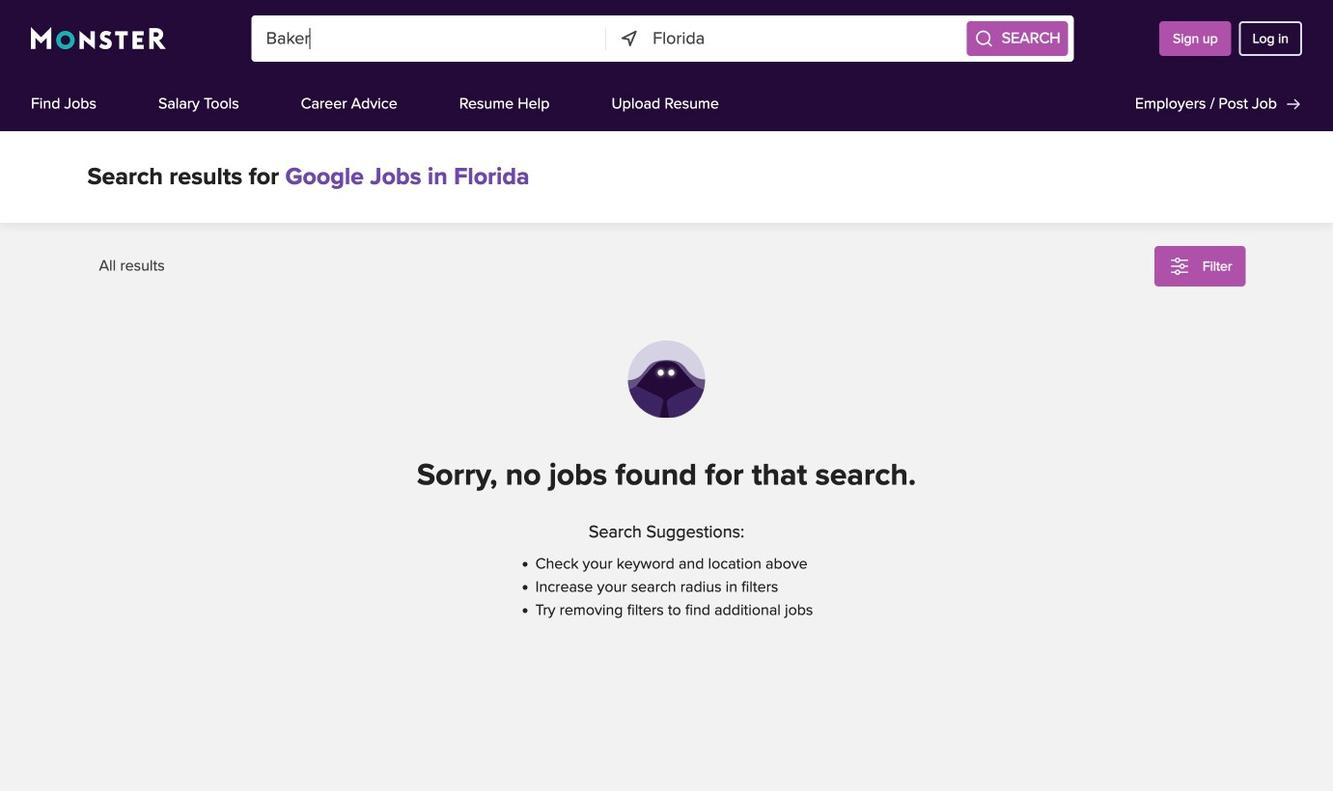 Task type: vqa. For each thing, say whether or not it's contained in the screenshot.
Search Career Advice text box
no



Task type: locate. For each thing, give the bounding box(es) containing it.
enable reverse geolocation image
[[619, 28, 640, 49]]

filter image
[[1168, 255, 1192, 278]]

monster image
[[31, 27, 166, 50]]



Task type: describe. For each thing, give the bounding box(es) containing it.
Search jobs, keywords, companies search field
[[252, 15, 607, 62]]

filter image
[[1168, 255, 1192, 278]]

Enter location or "remote" search field
[[653, 15, 962, 62]]



